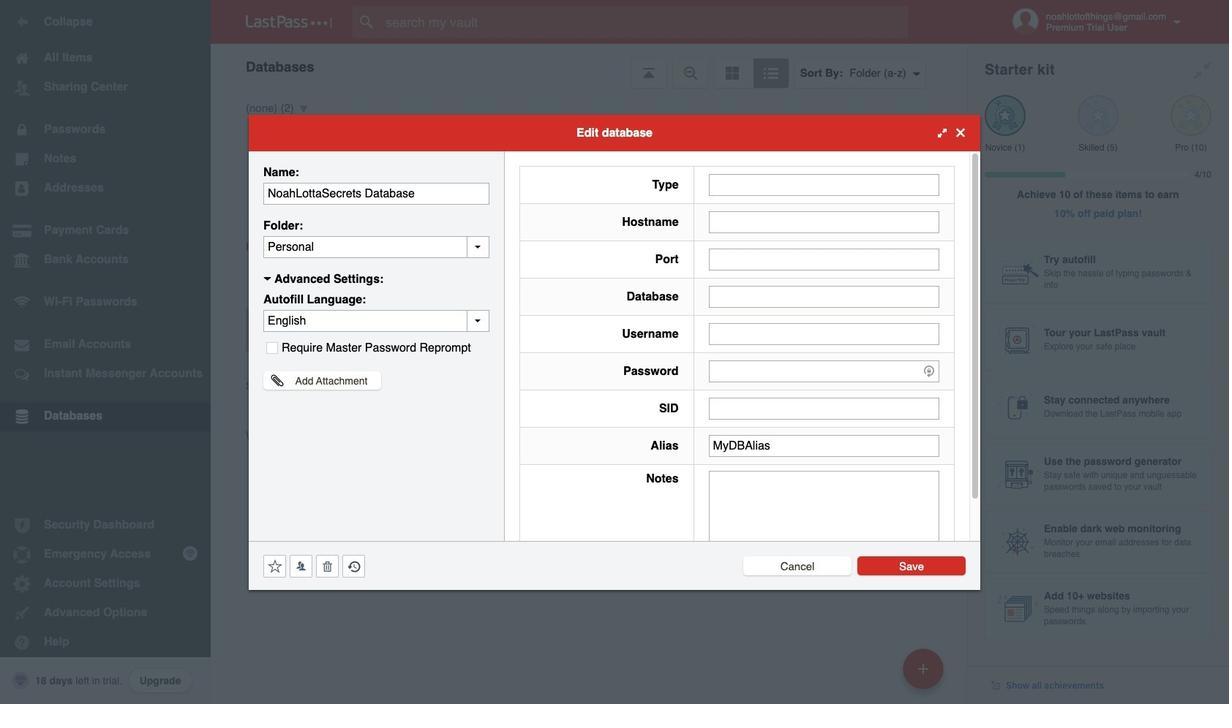Task type: describe. For each thing, give the bounding box(es) containing it.
lastpass image
[[246, 15, 332, 29]]

vault options navigation
[[211, 44, 967, 88]]

search my vault text field
[[353, 6, 937, 38]]

main navigation navigation
[[0, 0, 211, 705]]

new item image
[[918, 664, 929, 674]]



Task type: locate. For each thing, give the bounding box(es) containing it.
dialog
[[249, 115, 981, 590]]

None text field
[[263, 183, 490, 205], [709, 248, 940, 270], [709, 398, 940, 420], [709, 435, 940, 457], [709, 471, 940, 562], [263, 183, 490, 205], [709, 248, 940, 270], [709, 398, 940, 420], [709, 435, 940, 457], [709, 471, 940, 562]]

None text field
[[709, 174, 940, 196], [709, 211, 940, 233], [263, 236, 490, 258], [709, 286, 940, 308], [709, 323, 940, 345], [709, 174, 940, 196], [709, 211, 940, 233], [263, 236, 490, 258], [709, 286, 940, 308], [709, 323, 940, 345]]

new item navigation
[[898, 645, 953, 705]]

None password field
[[709, 360, 940, 382]]

Search search field
[[353, 6, 937, 38]]



